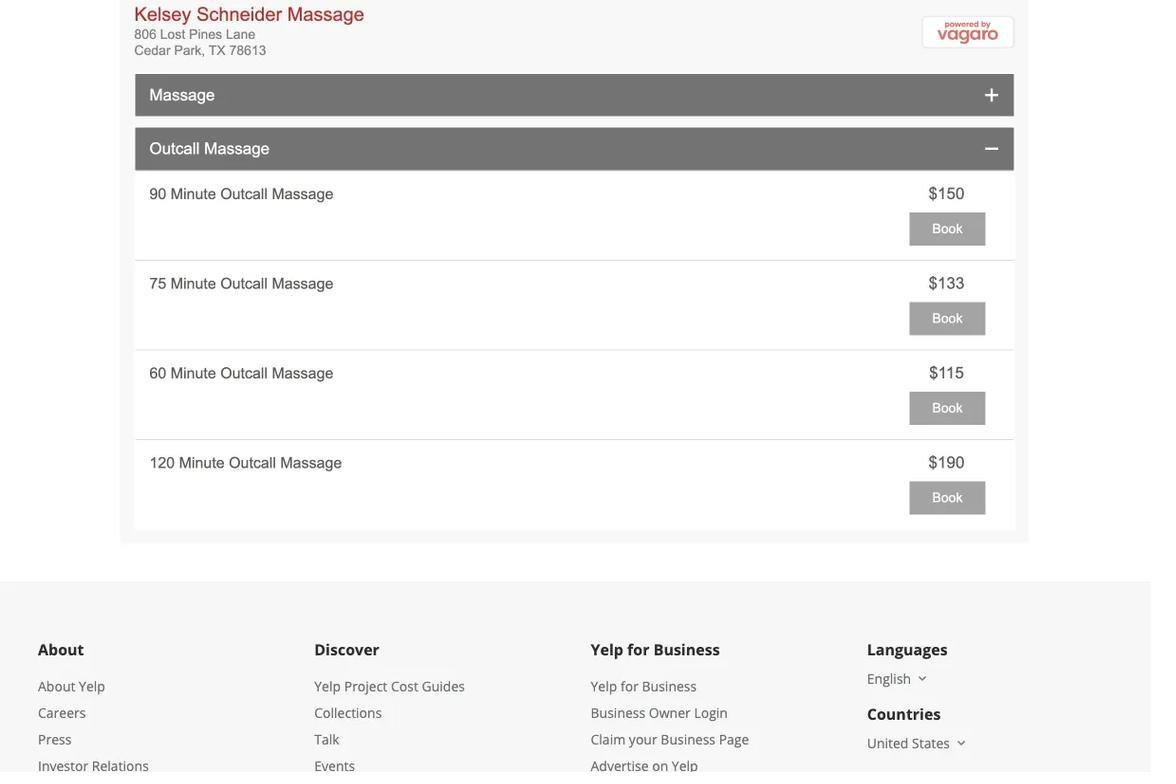 Task type: vqa. For each thing, say whether or not it's contained in the screenshot.
For associated with Yelp for Business Business Owner Login Claim your Business Page
yes



Task type: locate. For each thing, give the bounding box(es) containing it.
collections link
[[314, 704, 382, 722]]

1 vertical spatial 16 chevron down v2 image
[[954, 736, 969, 751]]

about up about yelp 'link'
[[38, 640, 84, 660]]

guides
[[422, 677, 465, 695]]

2 about from the top
[[38, 677, 75, 695]]

yelp up claim
[[591, 677, 617, 695]]

0 vertical spatial about
[[38, 640, 84, 660]]

yelp for business link
[[591, 677, 697, 695]]

16 chevron down v2 image
[[915, 671, 930, 686], [954, 736, 969, 751]]

yelp up the collections link
[[314, 677, 341, 695]]

business up yelp for business link
[[653, 640, 720, 660]]

16 chevron down v2 image down languages
[[915, 671, 930, 686]]

about up careers
[[38, 677, 75, 695]]

owner
[[649, 704, 691, 722]]

project
[[344, 677, 387, 695]]

16 chevron down v2 image for languages
[[915, 671, 930, 686]]

yelp for yelp for business
[[591, 640, 623, 660]]

yelp project cost guides link
[[314, 677, 465, 695]]

yelp
[[591, 640, 623, 660], [79, 677, 105, 695], [314, 677, 341, 695], [591, 677, 617, 695]]

yelp for yelp project cost guides collections talk
[[314, 677, 341, 695]]

yelp inside yelp for business business owner login claim your business page
[[591, 677, 617, 695]]

press
[[38, 730, 72, 748]]

states
[[912, 734, 950, 752]]

united states button
[[867, 734, 969, 752]]

for inside yelp for business business owner login claim your business page
[[621, 677, 639, 695]]

yelp for business
[[591, 640, 720, 660]]

about for about
[[38, 640, 84, 660]]

about
[[38, 640, 84, 660], [38, 677, 75, 695]]

0 vertical spatial 16 chevron down v2 image
[[915, 671, 930, 686]]

for
[[627, 640, 650, 660], [621, 677, 639, 695]]

claim your business page link
[[591, 730, 749, 748]]

1 horizontal spatial 16 chevron down v2 image
[[954, 736, 969, 751]]

16 chevron down v2 image inside 'united states' popup button
[[954, 736, 969, 751]]

yelp inside yelp project cost guides collections talk
[[314, 677, 341, 695]]

english button
[[867, 669, 930, 687]]

for up business owner login link
[[621, 677, 639, 695]]

yelp up yelp for business link
[[591, 640, 623, 660]]

0 horizontal spatial 16 chevron down v2 image
[[915, 671, 930, 686]]

1 about from the top
[[38, 640, 84, 660]]

yelp inside about yelp careers press
[[79, 677, 105, 695]]

16 chevron down v2 image right states
[[954, 736, 969, 751]]

yelp up careers link
[[79, 677, 105, 695]]

business
[[653, 640, 720, 660], [642, 677, 697, 695], [591, 704, 645, 722], [661, 730, 716, 748]]

english
[[867, 669, 911, 687]]

cost
[[391, 677, 418, 695]]

for for yelp for business
[[627, 640, 650, 660]]

for up yelp for business link
[[627, 640, 650, 660]]

for for yelp for business business owner login claim your business page
[[621, 677, 639, 695]]

0 vertical spatial for
[[627, 640, 650, 660]]

about inside about yelp careers press
[[38, 677, 75, 695]]

1 vertical spatial about
[[38, 677, 75, 695]]

1 vertical spatial for
[[621, 677, 639, 695]]

16 chevron down v2 image inside 'english' dropdown button
[[915, 671, 930, 686]]



Task type: describe. For each thing, give the bounding box(es) containing it.
yelp for yelp for business business owner login claim your business page
[[591, 677, 617, 695]]

about yelp careers press
[[38, 677, 105, 748]]

business owner login link
[[591, 704, 728, 722]]

your
[[629, 730, 657, 748]]

united
[[867, 734, 909, 752]]

talk link
[[314, 730, 339, 748]]

about yelp link
[[38, 677, 105, 695]]

business up owner
[[642, 677, 697, 695]]

careers link
[[38, 704, 86, 722]]

languages
[[867, 640, 948, 660]]

16 chevron down v2 image for countries
[[954, 736, 969, 751]]

collections
[[314, 704, 382, 722]]

careers
[[38, 704, 86, 722]]

business down owner
[[661, 730, 716, 748]]

business up claim
[[591, 704, 645, 722]]

login
[[694, 704, 728, 722]]

yelp for business business owner login claim your business page
[[591, 677, 749, 748]]

press link
[[38, 730, 72, 748]]

talk
[[314, 730, 339, 748]]

claim
[[591, 730, 626, 748]]

yelp project cost guides collections talk
[[314, 677, 465, 748]]

about for about yelp careers press
[[38, 677, 75, 695]]

page
[[719, 730, 749, 748]]

discover
[[314, 640, 379, 660]]

countries
[[867, 704, 941, 725]]

united states
[[867, 734, 950, 752]]



